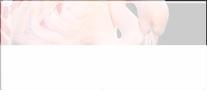 Task type: vqa. For each thing, say whether or not it's contained in the screenshot.
checkbox within the Main Content
yes



Task type: locate. For each thing, give the bounding box(es) containing it.
3 euphoria from the top
[[1, 33, 2, 34]]

2 vertical spatial joyful
[[2, 69, 2, 69]]

1 vertical spatial dewdrop
[[1, 26, 2, 26]]

aurora link
[[1, 9, 2, 10]]

blissful for blissful tranquil
[[1, 15, 2, 15]]

theater link
[[1, 81, 2, 81]]

2023 up meeting on the bottom
[[2, 78, 2, 78]]

aurora for aurora solace
[[1, 11, 2, 12]]

jubilant for jubilant velvet
[[1, 48, 2, 49]]

social
[[1, 73, 2, 73]]

whisper down whisper link on the bottom left
[[1, 89, 2, 89]]

attachment down 2
[[5, 6, 7, 7]]

2 grace from the top
[[1, 43, 2, 43]]

solace down solace link
[[1, 74, 2, 74]]

navigation
[[0, 1, 4, 90]]

has down gmail image
[[2, 1, 2, 2]]

0 vertical spatial petals
[[1, 63, 2, 63]]

delight link
[[1, 23, 2, 23]]

none checkbox inside main content
[[1, 2, 2, 2]]

starlit cherish link
[[1, 78, 2, 78]]

subject
[[4, 3, 5, 3]]

lullaby for lullaby jubilant
[[1, 53, 2, 53]]

sports down sports link
[[1, 76, 2, 76]]

1 horizontal spatial attachment
[[5, 6, 7, 7]]

0 horizontal spatial to
[[2, 8, 3, 9]]

Has the words text field
[[6, 3, 15, 3]]

giggles for glimmer giggles
[[2, 39, 3, 40]]

demographic
[[1, 24, 2, 25]]

delicious
[[1, 22, 2, 23]]

attachment
[[2, 1, 4, 2], [5, 6, 7, 7]]

crystalline up enigma whispers
[[2, 31, 3, 31]]

1 horizontal spatial starlit
[[2, 70, 2, 70]]

cherish
[[1, 19, 2, 20], [2, 30, 3, 31], [2, 78, 2, 78]]

&
[[133, 3, 133, 3], [134, 3, 134, 3]]

cherish for starlit cherish
[[2, 78, 2, 78]]

dreamy for dreamy link
[[1, 27, 2, 27]]

words
[[5, 3, 6, 3]]

2 whisper from the top
[[1, 89, 2, 89]]

lullaby up luminary link
[[1, 53, 2, 53]]

cherish up enigma crystalline
[[2, 30, 3, 31]]

harmony for harmony glisten
[[1, 45, 2, 46]]

sports authority
[[1, 76, 3, 76]]

1 vertical spatial has
[[4, 3, 5, 3]]

solace link
[[1, 73, 2, 73]]

aurora down aurora link in the top of the page
[[1, 10, 2, 10]]

dewdrop for dewdrop link
[[1, 25, 2, 26]]

0 vertical spatial jubilant
[[1, 48, 2, 48]]

harmony for harmony meadow
[[1, 46, 2, 46]]

0 vertical spatial crystalline
[[1, 20, 2, 21]]

enigma up 'meadow whispers' link
[[2, 56, 3, 56]]

jubilee up later
[[1, 49, 2, 49]]

1 whisper from the top
[[1, 89, 2, 89]]

serene for the serene link
[[1, 69, 2, 69]]

velvet glisten link
[[1, 86, 2, 86]]

2 vertical spatial bubbles
[[2, 33, 3, 33]]

2023 for summer 2023
[[2, 78, 2, 78]]

0 vertical spatial attachment
[[2, 1, 4, 2]]

2 vertical spatial cozy
[[2, 86, 2, 86]]

0 vertical spatial cascade
[[1, 18, 2, 19]]

solace down social
[[1, 73, 2, 73]]

velvet for velvet glisten
[[1, 86, 2, 86]]

star! link
[[1, 77, 1, 77]]

0 vertical spatial grace
[[1, 42, 2, 43]]

0 vertical spatial dewdrop
[[1, 25, 2, 26]]

1 euphoria from the top
[[1, 32, 2, 33]]

whisper for whisper harmony
[[1, 89, 2, 89]]

bliss
[[1, 13, 1, 14], [1, 14, 1, 14], [2, 45, 2, 45], [2, 58, 2, 58]]

has left the
[[4, 3, 5, 3]]

velvet down urgent link
[[1, 86, 2, 86]]

look
[[1, 50, 1, 50]]

1 vertical spatial cherish
[[2, 30, 3, 31]]

crystalline down crystalline link
[[1, 21, 2, 21]]

option
[[6, 6, 15, 6]]

tranquil down throw
[[1, 82, 2, 82]]

aurora down aurora bubbles link
[[1, 11, 2, 12]]

enigma cherish link
[[1, 30, 3, 31]]

trash".
[[134, 3, 135, 3]]

scheduled link
[[1, 4, 2, 5]]

None search field
[[4, 0, 15, 1]]

dazzle for lullaby dazzle
[[2, 52, 2, 52]]

serene for serene velvet
[[1, 70, 2, 70]]

delight harmony
[[1, 23, 3, 24]]

lush up jubilant link
[[2, 47, 2, 48]]

2 vertical spatial mirage
[[1, 58, 2, 58]]

0 vertical spatial elixir
[[1, 28, 1, 29]]

1 dewdrop from the top
[[1, 25, 2, 26]]

starred link
[[1, 3, 2, 3]]

velvet down velvet cozy link
[[1, 86, 2, 86]]

has attachment up refresh image
[[2, 1, 4, 2]]

lush down lush 'link'
[[1, 54, 1, 54]]

cascade up the reflection "link"
[[2, 66, 3, 66]]

whispers down "aurora solace"
[[2, 12, 3, 12]]

blissful up blossom
[[1, 15, 2, 15]]

delight down 'delicious'
[[1, 23, 2, 23]]

serene link
[[1, 69, 2, 69]]

meadow down meadow link
[[1, 56, 2, 56]]

& right spam
[[134, 3, 134, 3]]

dreamy link
[[1, 27, 2, 27]]

glisten down glisten link
[[1, 41, 2, 41]]

mb option
[[13, 4, 15, 5]]

attachments to review
[[1, 8, 3, 9]]

1 vertical spatial crystalline
[[1, 21, 2, 21]]

Search mail text field
[[5, 0, 14, 1]]

main content
[[1, 1, 208, 90]]

greater than option
[[6, 4, 10, 5]]

1 sports from the top
[[1, 76, 2, 76]]

1 vertical spatial cozy
[[2, 74, 2, 74]]

2 euphoria from the top
[[1, 33, 2, 33]]

2 vertical spatial cascade
[[2, 66, 3, 66]]

enigma up the ethereal
[[1, 31, 2, 32]]

reflection
[[1, 67, 2, 67]]

no messages matched your search. you can
[[125, 3, 129, 3]]

cascade up 'check in' link
[[1, 18, 2, 19]]

joyful up serene starlit
[[2, 69, 2, 69]]

glimmer down tranquil giggles link
[[2, 83, 3, 83]]

data for big data
[[1, 13, 2, 13]]

0 vertical spatial has attachment
[[2, 1, 4, 2]]

velvet for velvet petals
[[1, 87, 2, 87]]

to left look
[[132, 3, 132, 3]]

starlit up serene velvet link
[[2, 70, 2, 70]]

0 vertical spatial cozy
[[1, 20, 2, 20]]

meadow down machine
[[1, 55, 2, 55]]

0 horizontal spatial jubilee
[[1, 49, 2, 49]]

1 vertical spatial sports
[[1, 76, 2, 76]]

delight for delight harmony
[[1, 23, 2, 24]]

meadow down harmony glisten
[[2, 46, 3, 46]]

0 vertical spatial bubbles
[[2, 11, 3, 11]]

mirage for mirage bliss
[[1, 58, 2, 58]]

None checkbox
[[1, 2, 2, 2]]

serene joyful link
[[1, 69, 2, 69]]

elixir
[[1, 28, 1, 29], [1, 29, 1, 29]]

jubilant down lullaby dazzle link at bottom
[[2, 53, 3, 53]]

1 vertical spatial data
[[2, 24, 3, 25]]

jubilant
[[1, 48, 2, 48], [1, 48, 2, 49], [2, 53, 3, 53]]

create
[[12, 7, 13, 7]]

grace for grace sparkle
[[1, 43, 2, 43]]

shapes
[[1, 72, 2, 72]]

2 vertical spatial breeze
[[2, 27, 3, 28]]

dewdrop down dewdrop link
[[1, 26, 2, 26]]

0 horizontal spatial has
[[2, 1, 2, 2]]

important
[[1, 60, 2, 60]]

glisten for glisten serenity
[[1, 41, 2, 42]]

1 vertical spatial whisper
[[1, 89, 2, 89]]

0 vertical spatial breeze
[[2, 10, 2, 10]]

bubbles link
[[1, 17, 2, 17]]

elixir for elixir link
[[1, 28, 1, 29]]

glimmer jubilee
[[1, 40, 3, 40]]

2 horizontal spatial has
[[5, 6, 5, 7]]

finish link
[[1, 35, 2, 36]]

2 vertical spatial solace
[[1, 74, 2, 74]]

ocean for ocean link
[[1, 61, 2, 61]]

delight down delight link
[[1, 23, 2, 24]]

0 horizontal spatial has attachment
[[2, 1, 4, 2]]

2 vertical spatial has
[[5, 6, 5, 7]]

rainbow down radiant cascade
[[1, 66, 2, 66]]

2 vertical spatial crystalline
[[2, 31, 3, 31]]

fun link
[[1, 37, 1, 37]]

cascade mirage link
[[1, 18, 3, 19]]

2023 right fall
[[1, 34, 2, 35]]

serene down the serene link
[[1, 69, 2, 69]]

buy
[[1, 17, 1, 18]]

tranquil up trip link
[[1, 83, 2, 83]]

grace for grace link at top left
[[1, 42, 2, 43]]

enigma for enigma cherish
[[1, 30, 2, 31]]

search mail image
[[4, 0, 5, 1]]

harmony up delight ocean
[[2, 23, 3, 24]]

1 & from the left
[[133, 3, 133, 3]]

blissful tranquil
[[1, 15, 3, 15]]

crystalline radiant
[[1, 21, 3, 21]]

1 horizontal spatial jubilee
[[2, 40, 3, 40]]

aurora for aurora breeze
[[1, 10, 2, 10]]

dazzle for dewdrop dazzle
[[2, 26, 3, 26]]

meadow dreamy
[[1, 56, 3, 56]]

2 vertical spatial euphoria
[[1, 33, 2, 34]]

sparkle delight link
[[1, 75, 3, 75]]

tranquil up food
[[2, 22, 3, 22]]

aurora for aurora whispers
[[1, 12, 2, 12]]

tranquil down blissful serene
[[2, 15, 3, 15]]

has down within
[[5, 6, 5, 7]]

meadow for meadow link
[[1, 55, 2, 55]]

media
[[2, 73, 2, 73]]

jubilee
[[2, 40, 3, 40], [1, 49, 2, 49]]

whispers for enigma whispers
[[2, 31, 3, 32]]

aurora down yt
[[1, 9, 2, 10]]

greater than
[[6, 4, 8, 5]]

pokemon link
[[1, 63, 2, 63]]

dreamy up meadow enigma link
[[2, 56, 3, 56]]

blissful for blissful serene
[[1, 14, 2, 15]]

attachment inside button
[[2, 1, 4, 2]]

serene down school link
[[1, 69, 2, 69]]

1 vertical spatial 2023
[[2, 78, 2, 78]]

2 rainbow from the top
[[1, 66, 2, 66]]

1 vertical spatial solace
[[1, 73, 2, 73]]

1 vertical spatial rainbow
[[1, 66, 2, 66]]

1 horizontal spatial data
[[2, 24, 3, 25]]

elixir down elixir link
[[1, 29, 1, 29]]

harmony up haven
[[1, 46, 2, 46]]

enigma
[[1, 30, 2, 30], [1, 30, 2, 31], [1, 31, 2, 31], [1, 31, 2, 32], [2, 56, 3, 56]]

1 vertical spatial dreamy
[[1, 27, 2, 28]]

aurora down the aurora breeze
[[1, 10, 2, 11]]

mirage
[[2, 18, 3, 19], [1, 57, 2, 57], [1, 58, 2, 58]]

0 vertical spatial dreamy
[[1, 27, 2, 27]]

authority
[[2, 76, 3, 76]]

glisten up velvet petals
[[2, 86, 2, 86]]

size unit list box
[[13, 4, 15, 5]]

2 vertical spatial cherish
[[2, 78, 2, 78]]

2 elixir from the top
[[1, 29, 1, 29]]

ethereal
[[1, 32, 2, 32]]

0 vertical spatial to
[[132, 3, 132, 3]]

1 vertical spatial jubilee
[[1, 49, 2, 49]]

petals link
[[1, 63, 2, 63]]

0 vertical spatial giggles
[[2, 39, 3, 40]]

1 vertical spatial breeze
[[1, 16, 2, 17]]

than
[[7, 4, 8, 5]]

ocean up demographic data link
[[2, 24, 2, 24]]

breeze
[[2, 10, 2, 10], [1, 16, 2, 17], [2, 27, 3, 28]]

0 vertical spatial data
[[1, 13, 2, 13]]

1 vertical spatial euphoria
[[1, 33, 2, 33]]

blossom
[[1, 15, 2, 16]]

whispers down enigma crystalline
[[2, 31, 3, 32]]

tranquil
[[2, 15, 3, 15], [2, 22, 3, 22], [1, 82, 2, 82], [1, 82, 2, 82], [1, 83, 2, 83], [1, 83, 2, 83]]

aurora up enchanted
[[2, 29, 2, 29]]

jubilant for jubilant link
[[1, 48, 2, 48]]

0 horizontal spatial &
[[133, 3, 133, 3]]

1 rainbow from the top
[[1, 66, 2, 66]]

alcohol
[[1, 7, 2, 7]]

ocean down ocean link
[[1, 61, 2, 61]]

enigma link
[[1, 30, 2, 30]]

1 vertical spatial to
[[2, 8, 3, 9]]

0 vertical spatial sports
[[1, 76, 2, 76]]

1 vertical spatial grace
[[1, 43, 2, 43]]

2023 for fall 2023
[[1, 34, 2, 35]]

dreamy
[[1, 27, 2, 27], [1, 27, 2, 28], [2, 56, 3, 56]]

0 vertical spatial jubilee
[[2, 40, 3, 40]]

radiant cascade link
[[1, 65, 3, 65]]

velvet down joyful lush link
[[2, 48, 2, 49]]

lush blissful
[[1, 54, 2, 54]]

whispers down meadow enigma link
[[2, 57, 3, 57]]

0 vertical spatial has
[[2, 1, 2, 2]]

bubbles for aurora bubbles
[[2, 11, 3, 11]]

joyful for glisten joyful
[[2, 41, 2, 41]]

serene for serene starlit
[[1, 70, 2, 70]]

dreamy down dreamy link
[[1, 27, 2, 28]]

aurora for aurora bubbles
[[1, 11, 2, 11]]

clear search image
[[14, 0, 14, 1]]

aurora down aurora breze
[[1, 11, 2, 11]]

jubilee down glimmer giggles
[[2, 40, 3, 40]]

alcohol link
[[1, 7, 2, 7]]

Size value text field
[[11, 4, 13, 5]]

breze
[[2, 10, 2, 11]]

data for demographic data
[[2, 24, 3, 25]]

attachment up more 'image'
[[2, 1, 4, 2]]

sparkle delight
[[1, 75, 3, 75]]

euphoria for euphoria bubbles
[[1, 33, 2, 33]]

has attachment inside button
[[2, 1, 4, 2]]

big data
[[1, 13, 2, 13]]

tranquil up tranquil sparkle link
[[1, 83, 2, 83]]

tranquil for the tranquil link
[[1, 82, 2, 82]]

lullaby down the lost item link at the bottom of page
[[1, 52, 2, 52]]

aurora for aurora link in the top of the page
[[1, 9, 2, 10]]

ocean
[[2, 24, 2, 24], [1, 61, 2, 61], [1, 61, 2, 61], [1, 62, 2, 62], [2, 64, 2, 64]]

data right demographic
[[2, 24, 3, 25]]

1 grace from the top
[[1, 42, 2, 43]]

jubilee link
[[1, 49, 2, 49]]

0 vertical spatial 2023
[[1, 34, 2, 35]]

harmony for harmony link
[[1, 44, 2, 45]]

joyful for serene joyful
[[2, 69, 2, 69]]

1 horizontal spatial has
[[4, 3, 5, 3]]

1 vertical spatial elixir
[[1, 29, 1, 29]]

enigma down the enigma cherish link
[[1, 31, 2, 31]]

velvet up waiting
[[1, 87, 2, 87]]

glisten up "harmony meadow"
[[2, 45, 3, 46]]

0 vertical spatial euphoria
[[1, 32, 2, 33]]

0 vertical spatial blissful
[[1, 14, 2, 15]]

0 horizontal spatial data
[[1, 13, 2, 13]]

1 vertical spatial mirage
[[1, 57, 2, 57]]

1 horizontal spatial to
[[132, 3, 132, 3]]

whispers down the 'whisper harmony' link
[[1, 90, 2, 90]]

crystalline for crystalline link
[[1, 20, 2, 21]]

lullaby jubilant link
[[1, 53, 3, 53]]

mb
[[13, 4, 13, 5]]

meadow for meadow dreamy
[[1, 56, 2, 56]]

sheep link
[[1, 72, 2, 72]]

cherish aurora
[[1, 19, 2, 20]]

glisten up the glisten joyful
[[1, 40, 2, 41]]

glisten up "government" link
[[1, 41, 2, 42]]

attachments to review link
[[1, 8, 3, 9]]

tranquil for tranquil glimmer
[[1, 83, 2, 83]]

rainbow cascade
[[1, 66, 3, 66]]

1 horizontal spatial has attachment
[[5, 6, 7, 7]]

ocean up party at bottom
[[1, 62, 2, 62]]

glimmer down the 'whisper harmony' link
[[2, 90, 3, 90]]

funday
[[1, 37, 2, 38]]

0 vertical spatial whisper
[[1, 89, 2, 89]]

ocean dazzle
[[1, 61, 2, 61]]

enigma down enchanted
[[1, 30, 2, 30]]

harmony down harmony bliss
[[1, 45, 2, 46]]

starlit up summer on the left
[[1, 78, 2, 78]]

sparkle
[[2, 43, 2, 43], [1, 75, 2, 75], [1, 75, 2, 75], [2, 83, 3, 83]]

elixir for elixir aurora
[[1, 29, 1, 29]]

delight for delight ocean
[[1, 24, 2, 24]]

ocean for ocean serenity
[[1, 62, 2, 62]]

euphoria down the euphoria link
[[1, 33, 2, 33]]

1 vertical spatial jubilant
[[1, 48, 2, 49]]

0 vertical spatial solace
[[2, 11, 2, 12]]

2 sports from the top
[[1, 76, 2, 76]]

petals up velvet radiant
[[2, 87, 2, 87]]

dazzle aurora
[[1, 21, 2, 22]]

crystalline for crystalline radiant
[[1, 21, 2, 21]]

glisten for glisten joyful
[[1, 41, 2, 41]]

first
[[1, 36, 1, 36]]

harmony down harmony link
[[1, 45, 2, 45]]

inbox
[[1, 2, 2, 3]]

in
[[132, 3, 132, 3]]

1 vertical spatial blissful
[[1, 15, 2, 15]]

you
[[129, 3, 129, 3]]

0 horizontal spatial starlit
[[1, 78, 2, 78]]

0 vertical spatial rainbow
[[1, 66, 2, 66]]

solace for solace cozy
[[1, 74, 2, 74]]

euphoria for the euphoria link
[[1, 32, 2, 33]]

cherish aurora link
[[1, 19, 2, 20]]

1 vertical spatial giggles
[[2, 82, 3, 82]]

rainbow down rainbow 'link'
[[1, 66, 2, 66]]

blissful serene
[[1, 14, 2, 15]]

has attachment down within
[[5, 6, 7, 7]]

elixir down eerew
[[1, 28, 1, 29]]

cherish for enigma cherish
[[2, 30, 3, 31]]

joyful up glisten serenity
[[2, 41, 2, 41]]

1 elixir from the top
[[1, 28, 1, 29]]

velvet petals link
[[1, 87, 2, 87]]

0 horizontal spatial attachment
[[2, 1, 4, 2]]

blissful up 'machine learning' link
[[2, 54, 2, 54]]

starlit cherish
[[1, 78, 2, 78]]

navigation containing inbox
[[0, 1, 4, 90]]

To text field
[[6, 2, 15, 2]]

glimmer
[[2, 33, 3, 34], [1, 39, 2, 39], [1, 39, 2, 40], [1, 40, 2, 40], [2, 83, 3, 83], [2, 90, 3, 90]]

2 dewdrop from the top
[[1, 26, 2, 26]]

bradley link
[[1, 16, 2, 16]]

1 horizontal spatial &
[[134, 3, 134, 3]]

bliss link
[[1, 13, 1, 14]]

joyful down hobbie
[[1, 47, 2, 48]]

crystalline down cozy moonbeam link
[[1, 20, 2, 21]]

blissful down bliss lush
[[1, 14, 2, 15]]

1 vertical spatial cascade
[[2, 65, 3, 65]]

0 vertical spatial joyful
[[2, 41, 2, 41]]

enigma for enigma crystalline
[[1, 31, 2, 31]]

sparkle down the tranquil glimmer
[[2, 83, 3, 83]]

tranquil for tranquil giggles
[[1, 82, 2, 82]]

tranquil glimmer link
[[1, 83, 3, 83]]

1 horizontal spatial petals
[[2, 87, 2, 87]]

bubbles up buy this
[[1, 17, 2, 17]]



Task type: describe. For each thing, give the bounding box(es) containing it.
throw away
[[1, 81, 2, 81]]

cascade for radiant
[[2, 65, 3, 65]]

fun
[[1, 37, 1, 37]]

1 vertical spatial joyful
[[1, 47, 2, 48]]

dewdrop for dewdrop dazzle
[[1, 26, 2, 26]]

theater
[[1, 81, 2, 81]]

radiant for serenity
[[2, 71, 3, 71]]

tera
[[1, 79, 1, 79]]

serenity down the ocean dazzle
[[2, 62, 3, 62]]

sparkle up sports link
[[1, 75, 2, 75]]

breeze for aurora breeze
[[2, 10, 2, 10]]

harmony up whispers glimmer link at the left of the page
[[2, 89, 3, 89]]

refresh image
[[2, 2, 3, 2]]

search
[[14, 7, 15, 7]]

to inside main content
[[132, 3, 132, 3]]

test
[[1, 80, 1, 80]]

lush down luminary
[[1, 54, 1, 54]]

glimmer down euphoria bubbles link
[[2, 33, 3, 34]]

lullaby down sparkle delight
[[2, 75, 3, 75]]

tranquil link
[[1, 82, 2, 82]]

ocean right purity
[[2, 64, 2, 64]]

mirage for the mirage link
[[1, 57, 2, 57]]

glisten joyful
[[1, 41, 2, 41]]

tranquil giggles
[[1, 82, 3, 82]]

serenity down glisten joyful link
[[2, 41, 3, 42]]

serene starlit link
[[1, 70, 2, 70]]

doesn't have
[[4, 4, 6, 4]]

machine learning link
[[1, 55, 3, 55]]

enigma for enigma link
[[1, 30, 2, 30]]

Date text field
[[11, 5, 15, 5]]

0 horizontal spatial petals
[[1, 63, 2, 63]]

urgent link
[[1, 85, 2, 85]]

meadow enigma
[[1, 56, 3, 56]]

whispers for meadow whispers
[[2, 57, 3, 57]]

dazzle tranquil link
[[1, 22, 3, 22]]

euphoria link
[[1, 32, 2, 33]]

meadow enigma link
[[1, 56, 3, 56]]

tranquil giggles link
[[1, 82, 3, 82]]

giggles for tranquil giggles
[[2, 82, 3, 82]]

rainbow for rainbow cascade
[[1, 66, 2, 66]]

drafts
[[1, 5, 2, 5]]

harmony bliss link
[[1, 45, 2, 45]]

whisper for whisper link on the bottom left
[[1, 89, 2, 89]]

serenity down serene velvet at the bottom left of page
[[1, 71, 2, 71]]

halloween
[[1, 44, 2, 44]]

lullaby for lullaby dazzle
[[1, 52, 2, 52]]

rest link
[[1, 68, 1, 68]]

dewdrop link
[[1, 25, 2, 26]]

solace for solace link
[[1, 73, 2, 73]]

sparkle down sorry link
[[1, 75, 2, 75]]

grace sparkle
[[1, 43, 2, 43]]

the
[[5, 3, 5, 3]]

delight up sparkle lullaby on the bottom left
[[2, 75, 3, 75]]

0 vertical spatial starlit
[[2, 70, 2, 70]]

news link
[[1, 59, 2, 59]]

2 vertical spatial jubilant
[[2, 53, 3, 53]]

has inside has attachment button
[[2, 1, 2, 2]]

enchanted
[[1, 29, 2, 30]]

serene for serene joyful
[[1, 69, 2, 69]]

cozy for velvet cozy
[[2, 86, 2, 86]]

glisten for glisten link
[[1, 40, 2, 41]]

enigma for enigma whispers
[[1, 31, 2, 32]]

summer 2023 link
[[1, 78, 2, 78]]

ocean link
[[1, 61, 2, 61]]

0 vertical spatial mirage
[[2, 18, 3, 19]]

serene up blissful tranquil
[[2, 14, 2, 15]]

chats
[[9, 6, 9, 7]]

ocean serenity
[[1, 62, 3, 62]]

2 vertical spatial blissful
[[2, 54, 2, 54]]

delight ocean link
[[1, 24, 2, 24]]

date within
[[4, 5, 6, 5]]

delight for delight link
[[1, 23, 2, 23]]

has the words
[[4, 3, 6, 3]]

item
[[1, 51, 2, 51]]

serenity down serenity "link"
[[1, 71, 2, 71]]

amazing
[[1, 8, 2, 8]]

1 vertical spatial starlit
[[1, 78, 2, 78]]

matched
[[126, 3, 127, 3]]

velvet for velvet cozy
[[1, 86, 2, 86]]

filter
[[13, 7, 13, 7]]

winter-2023 list box
[[6, 6, 15, 6]]

aurora solace link
[[1, 11, 2, 12]]

review
[[3, 8, 3, 9]]

aurora up moonbeam
[[2, 19, 2, 20]]

serenity radiant
[[1, 71, 3, 71]]

bubbles for euphoria bubbles
[[2, 33, 3, 33]]

Doesn't have text field
[[6, 4, 15, 4]]

search button
[[14, 7, 15, 7]]

were link
[[1, 88, 2, 88]]

harmony glisten link
[[1, 45, 3, 46]]

date
[[4, 5, 5, 5]]

awe
[[1, 12, 1, 13]]

donut link
[[1, 26, 2, 27]]

velvet cozy link
[[1, 86, 2, 86]]

drafts link
[[1, 5, 2, 5]]

year
[[2, 59, 2, 59]]

2 & from the left
[[134, 3, 134, 3]]

1 vertical spatial petals
[[2, 87, 2, 87]]

rainbow for rainbow 'link'
[[1, 66, 2, 66]]

gmail image
[[1, 0, 3, 1]]

option inside winter-2023 list box
[[6, 6, 15, 6]]

buy this
[[1, 17, 2, 18]]

1 vertical spatial bubbles
[[1, 17, 2, 17]]

sparkle lullaby
[[1, 75, 3, 75]]

eerew
[[1, 28, 2, 28]]

Subject text field
[[6, 2, 15, 3]]

lush up blissful serene
[[2, 14, 2, 14]]

date within list box
[[6, 5, 10, 5]]

first link
[[1, 36, 1, 36]]

euphoria glimmer
[[1, 33, 3, 34]]

harmony link
[[1, 44, 2, 45]]

blissful tranquil link
[[1, 15, 3, 15]]

dreamy for dreamy breeze
[[1, 27, 2, 28]]

cascade mirage
[[1, 18, 3, 19]]

again
[[2, 50, 2, 50]]

sorry
[[1, 74, 2, 74]]

harmony for harmony bliss
[[1, 45, 2, 45]]

your
[[127, 3, 128, 3]]

tum link
[[1, 84, 1, 84]]

whisper harmony link
[[1, 89, 3, 89]]

meadow for meadow enigma
[[1, 56, 2, 56]]

team meeting link
[[1, 79, 2, 79]]

main content containing has attachment
[[1, 1, 208, 90]]

glimmer up glisten link
[[1, 40, 2, 40]]

whispers for aurora whispers
[[2, 12, 3, 12]]

1 vertical spatial has attachment
[[5, 6, 7, 7]]

cozy moonbeam link
[[1, 20, 3, 20]]

breeze for dreamy breeze
[[2, 27, 3, 28]]

delight harmony link
[[1, 23, 3, 24]]

garbage link
[[1, 38, 2, 38]]

aurora down the crystalline radiant link
[[2, 21, 2, 22]]

bliss lush
[[1, 14, 2, 14]]

lullaby for lullaby link
[[1, 52, 2, 52]]

size list box
[[6, 4, 10, 5]]

check in
[[1, 19, 2, 19]]

to inside navigation
[[2, 8, 3, 9]]

sports for sports link
[[1, 76, 2, 76]]

blissful serene link
[[1, 14, 2, 15]]

euphoria bubbles
[[1, 33, 3, 33]]

radiant for crystalline
[[2, 21, 3, 21]]

solace cozy link
[[1, 74, 2, 74]]

From text field
[[6, 1, 15, 2]]

tranquil for tranquil sparkle
[[1, 83, 2, 83]]

0 vertical spatial cherish
[[1, 19, 2, 20]]

enigma crystalline
[[1, 31, 3, 31]]

noah link
[[1, 60, 2, 60]]

euphoria for euphoria glimmer
[[1, 33, 2, 34]]

search.
[[128, 3, 128, 3]]

sports for sports authority
[[1, 76, 2, 76]]

breeze link
[[1, 16, 2, 17]]

ocean for ocean dazzle
[[1, 61, 2, 61]]

main menu image
[[0, 0, 1, 1]]

glimmer giggles link
[[1, 39, 3, 40]]

looked
[[1, 50, 2, 51]]

velvet cozy
[[1, 86, 2, 86]]

cozy for solace cozy
[[2, 74, 2, 74]]

velvet down serene starlit
[[2, 70, 2, 70]]

glimmer down the "ger"
[[1, 39, 2, 39]]

glimmer down glimmer 'link'
[[1, 39, 2, 40]]

velvet for velvet radiant
[[1, 87, 2, 87]]

more image
[[3, 2, 3, 2]]

meadow for meadow whispers
[[1, 57, 2, 57]]

whispers glimmer
[[1, 90, 3, 90]]

no
[[125, 3, 125, 3]]

dazzle for ocean dazzle
[[2, 61, 2, 61]]

aurora for aurora breze
[[1, 10, 2, 11]]

2 vertical spatial dreamy
[[2, 56, 3, 56]]

serene velvet link
[[1, 70, 2, 70]]

enchanted link
[[1, 29, 2, 30]]

jubilant velvet
[[1, 48, 2, 49]]

enigma whispers
[[1, 31, 3, 32]]

1 vertical spatial attachment
[[5, 6, 7, 7]]

have
[[5, 4, 6, 4]]

radiant for velvet
[[2, 87, 2, 87]]

cascade for rainbow
[[2, 66, 3, 66]]

sparkle up groceries "link"
[[2, 43, 2, 43]]

joyful lush
[[1, 47, 2, 48]]

2 weeks option
[[6, 5, 10, 5]]

later
[[1, 49, 2, 50]]



